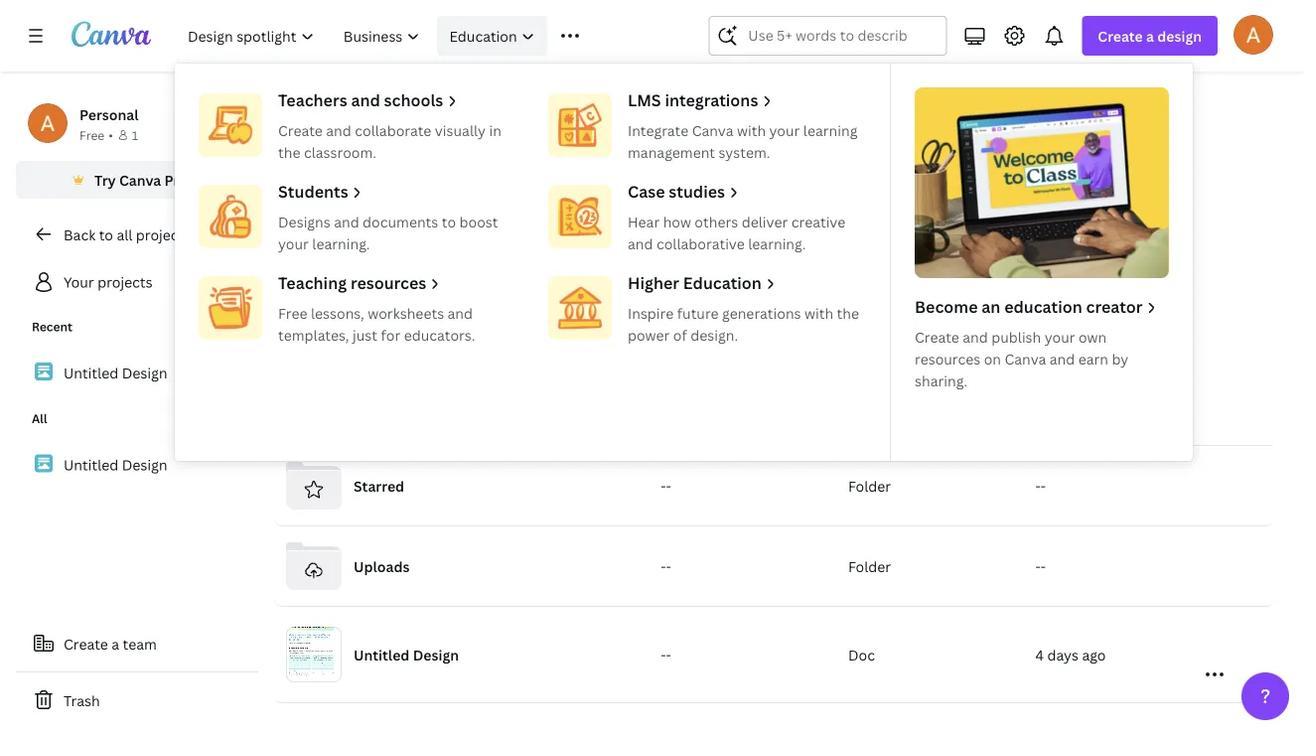Task type: locate. For each thing, give the bounding box(es) containing it.
projects right your
[[97, 273, 153, 292]]

create for create a design
[[1099, 26, 1144, 45]]

recent
[[274, 144, 358, 176], [32, 319, 72, 335]]

1 folder from the top
[[849, 477, 892, 495]]

create inside dropdown button
[[1099, 26, 1144, 45]]

a inside create a design dropdown button
[[1147, 26, 1155, 45]]

all
[[117, 225, 133, 244]]

create inside button
[[64, 635, 108, 653]]

a left team
[[112, 635, 119, 653]]

recent down all button
[[274, 144, 358, 176]]

team
[[123, 635, 157, 653]]

untitled design button
[[270, 192, 457, 382], [274, 337, 380, 362]]

a for team
[[112, 635, 119, 653]]

0 horizontal spatial recent
[[32, 319, 72, 335]]

None search field
[[709, 16, 947, 56]]

create left team
[[64, 635, 108, 653]]

create a design
[[1099, 26, 1203, 45]]

0 horizontal spatial create
[[64, 635, 108, 653]]

0 vertical spatial all
[[282, 90, 300, 109]]

back to all projects
[[64, 225, 191, 244]]

1 vertical spatial create
[[64, 635, 108, 653]]

1 vertical spatial projects
[[97, 273, 153, 292]]

4 days ago
[[1036, 645, 1107, 664]]

design
[[334, 339, 380, 358], [122, 363, 167, 382], [122, 455, 167, 474], [413, 645, 459, 664]]

folder
[[849, 477, 892, 495], [849, 557, 892, 576]]

back
[[64, 225, 96, 244]]

design
[[1158, 26, 1203, 45]]

create
[[1099, 26, 1144, 45], [64, 635, 108, 653]]

a left design at the top of the page
[[1147, 26, 1155, 45]]

canva
[[119, 170, 161, 189]]

1 vertical spatial folder
[[849, 557, 892, 576]]

2 untitled design link from the top
[[16, 444, 258, 486]]

all
[[282, 90, 300, 109], [32, 410, 47, 427]]

designs
[[446, 90, 499, 109]]

trash
[[64, 691, 100, 710]]

1 horizontal spatial create
[[1099, 26, 1144, 45]]

all button
[[274, 81, 308, 118]]

top level navigation element
[[175, 16, 661, 56], [175, 16, 661, 56]]

a
[[1147, 26, 1155, 45], [112, 635, 119, 653]]

your projects link
[[16, 262, 258, 302]]

0 vertical spatial untitled design link
[[16, 352, 258, 394]]

untitled
[[274, 339, 330, 358], [64, 363, 119, 382], [64, 455, 119, 474], [354, 645, 410, 664]]

projects right all
[[136, 225, 191, 244]]

1 horizontal spatial recent
[[274, 144, 358, 176]]

1 vertical spatial a
[[112, 635, 119, 653]]

folder for starred
[[849, 477, 892, 495]]

1 horizontal spatial a
[[1147, 26, 1155, 45]]

-
[[661, 477, 666, 495], [666, 477, 672, 495], [1036, 477, 1041, 495], [1041, 477, 1047, 495], [661, 557, 666, 576], [666, 557, 672, 576], [1036, 557, 1041, 576], [1041, 557, 1047, 576], [661, 645, 666, 664], [666, 645, 672, 664]]

0 vertical spatial create
[[1099, 26, 1144, 45]]

2 folder from the top
[[849, 557, 892, 576]]

untitled design
[[274, 339, 380, 358], [64, 363, 167, 382], [64, 455, 167, 474], [354, 645, 459, 664]]

projects
[[136, 225, 191, 244], [97, 273, 153, 292]]

0 vertical spatial recent
[[274, 144, 358, 176]]

create a design button
[[1083, 16, 1218, 56]]

create left design at the top of the page
[[1099, 26, 1144, 45]]

apple lee image
[[1234, 15, 1274, 54]]

free •
[[80, 127, 113, 143]]

0 vertical spatial a
[[1147, 26, 1155, 45]]

0 horizontal spatial a
[[112, 635, 119, 653]]

1 horizontal spatial all
[[282, 90, 300, 109]]

0 horizontal spatial all
[[32, 410, 47, 427]]

0 vertical spatial folder
[[849, 477, 892, 495]]

a inside "create a team" button
[[112, 635, 119, 653]]

try canva pro
[[94, 170, 188, 189]]

1 vertical spatial untitled design link
[[16, 444, 258, 486]]

--
[[661, 477, 672, 495], [1036, 477, 1047, 495], [661, 557, 672, 576], [1036, 557, 1047, 576], [661, 645, 672, 664]]

untitled design link
[[16, 352, 258, 394], [16, 444, 258, 486]]

recent down your
[[32, 319, 72, 335]]



Task type: vqa. For each thing, say whether or not it's contained in the screenshot.
Apps button
no



Task type: describe. For each thing, give the bounding box(es) containing it.
create a team
[[64, 635, 157, 653]]

your
[[64, 273, 94, 292]]

1 vertical spatial all
[[32, 410, 47, 427]]

create a team button
[[16, 624, 258, 664]]

to
[[99, 225, 113, 244]]

days
[[1048, 645, 1079, 664]]

create for create a team
[[64, 635, 108, 653]]

back to all projects link
[[16, 215, 258, 254]]

try canva pro button
[[16, 161, 258, 199]]

uploads
[[354, 557, 410, 576]]

0 vertical spatial projects
[[136, 225, 191, 244]]

ago
[[1083, 645, 1107, 664]]

folders button
[[340, 81, 407, 118]]

•
[[109, 127, 113, 143]]

try
[[94, 170, 116, 189]]

all inside button
[[282, 90, 300, 109]]

folders
[[348, 90, 399, 109]]

1 vertical spatial recent
[[32, 319, 72, 335]]

personal
[[80, 105, 139, 124]]

designs button
[[438, 81, 507, 118]]

doc
[[849, 645, 875, 664]]

folder for uploads
[[849, 557, 892, 576]]

free
[[80, 127, 105, 143]]

starred
[[354, 477, 405, 495]]

trash link
[[16, 681, 258, 721]]

4
[[1036, 645, 1044, 664]]

1 untitled design link from the top
[[16, 352, 258, 394]]

a for design
[[1147, 26, 1155, 45]]

your projects
[[64, 273, 153, 292]]

Search search field
[[749, 17, 908, 55]]

1
[[132, 127, 138, 143]]

pro
[[165, 170, 188, 189]]



